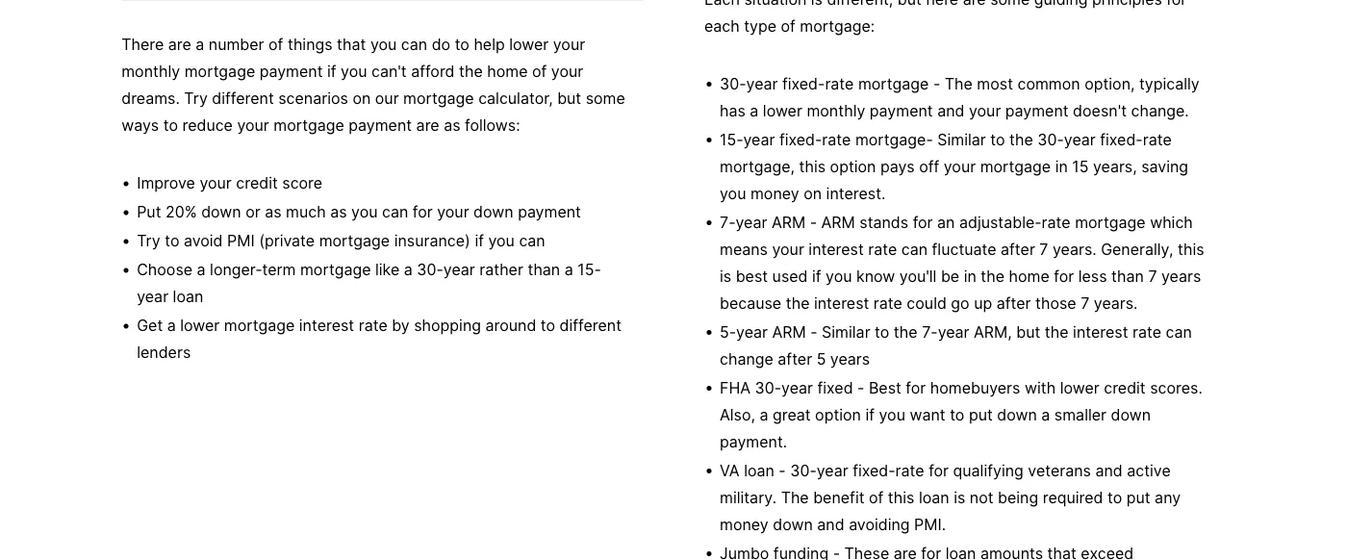 Task type: describe. For each thing, give the bounding box(es) containing it.
year inside 30-year fixed-rate mortgage - the most common option, typically has a lower monthly payment and your payment doesn't change.
[[747, 74, 778, 93]]

longer-
[[210, 260, 262, 279]]

home inside 'there are a number of things that you can do to help lower your monthly mortgage payment if you can't afford the home of your dreams. try different scenarios on our mortgage calculator, but some ways to reduce your mortgage payment are as follows:'
[[487, 62, 528, 81]]

1 vertical spatial are
[[168, 35, 191, 54]]

year up get
[[137, 287, 169, 306]]

typically
[[1140, 74, 1200, 93]]

around
[[486, 316, 537, 335]]

can't
[[372, 62, 407, 81]]

change.
[[1132, 101, 1190, 120]]

put inside fha 30-year fixed - best for homebuyers with lower credit scores. also, a great option if you want to put down a smaller down payment.
[[969, 405, 993, 424]]

(private
[[259, 231, 315, 250]]

this inside 15-year fixed-rate mortgage- similar to the 30-year fixed-rate mortgage, this option pays off your mortgage in 15 years, saving you money on interest.
[[799, 157, 826, 175]]

interest up know
[[809, 239, 864, 258]]

- inside va loan - 30-year fixed-rate for qualifying veterans and active military. the benefit of this loan is not being required to put any money down and avoiding pmi.
[[779, 461, 786, 480]]

of inside each situation is different, but here are some guiding principles for each type of mortgage:
[[781, 16, 796, 35]]

being
[[998, 488, 1039, 507]]

you up try to avoid pmi (private mortgage insurance) if you can
[[351, 202, 378, 221]]

after inside the 5-year arm - similar to the 7-year arm, but the interest rate can change after 5 years
[[778, 349, 813, 368]]

down down with
[[998, 405, 1038, 424]]

va loan - 30-year fixed-rate for qualifying veterans and active military. the benefit of this loan is not being required to put any money down and avoiding pmi.
[[720, 461, 1181, 534]]

than inside the choose a longer-term mortgage like a 30-year rather than a 15- year loan
[[528, 260, 560, 279]]

year inside 7-year arm - arm stands for an adjustable-rate mortgage which means your interest rate can fluctuate after 7 years. generally, this is best used if you know you'll be in the home for less than 7 years because the interest rate could go up after those 7 years.
[[736, 213, 768, 231]]

2 vertical spatial 7
[[1081, 293, 1090, 312]]

homebuyers
[[931, 378, 1021, 397]]

year up 'change'
[[737, 322, 768, 341]]

2 vertical spatial are
[[416, 116, 440, 135]]

15-year fixed-rate mortgage- similar to the 30-year fixed-rate mortgage, this option pays off your mortgage in 15 years, saving you money on interest.
[[720, 130, 1189, 202]]

required
[[1043, 488, 1104, 507]]

mortgage,
[[720, 157, 795, 175]]

payment up the rather
[[518, 202, 581, 221]]

different,
[[827, 0, 894, 8]]

your right "improve"
[[200, 174, 232, 192]]

much
[[286, 202, 326, 221]]

the down the could
[[894, 322, 918, 341]]

rate up interest. on the top right of the page
[[822, 130, 851, 148]]

do
[[432, 35, 451, 54]]

option inside fha 30-year fixed - best for homebuyers with lower credit scores. also, a great option if you want to put down a smaller down payment.
[[815, 405, 862, 424]]

best
[[869, 378, 902, 397]]

5
[[817, 349, 826, 368]]

doesn't
[[1073, 101, 1127, 120]]

insurance)
[[394, 231, 471, 250]]

the down used
[[786, 293, 810, 312]]

could
[[907, 293, 947, 312]]

15- inside 15-year fixed-rate mortgage- similar to the 30-year fixed-rate mortgage, this option pays off your mortgage in 15 years, saving you money on interest.
[[720, 130, 744, 148]]

rate down know
[[874, 293, 903, 312]]

2 horizontal spatial loan
[[919, 488, 950, 507]]

but inside each situation is different, but here are some guiding principles for each type of mortgage:
[[898, 0, 922, 8]]

interest inside the 5-year arm - similar to the 7-year arm, but the interest rate can change after 5 years
[[1073, 322, 1129, 341]]

each
[[705, 0, 740, 8]]

put
[[137, 202, 161, 221]]

can up the rather
[[519, 231, 546, 250]]

are inside each situation is different, but here are some guiding principles for each type of mortgage:
[[963, 0, 986, 8]]

you inside fha 30-year fixed - best for homebuyers with lower credit scores. also, a great option if you want to put down a smaller down payment.
[[879, 405, 906, 424]]

- inside fha 30-year fixed - best for homebuyers with lower credit scores. also, a great option if you want to put down a smaller down payment.
[[858, 378, 865, 397]]

know
[[857, 266, 896, 285]]

fixed
[[818, 378, 853, 397]]

rate inside the 5-year arm - similar to the 7-year arm, but the interest rate can change after 5 years
[[1133, 322, 1162, 341]]

as inside 'there are a number of things that you can do to help lower your monthly mortgage payment if you can't afford the home of your dreams. try different scenarios on our mortgage calculator, but some ways to reduce your mortgage payment are as follows:'
[[444, 116, 461, 135]]

for inside each situation is different, but here are some guiding principles for each type of mortgage:
[[1167, 0, 1187, 8]]

7- inside 7-year arm - arm stands for an adjustable-rate mortgage which means your interest rate can fluctuate after 7 years. generally, this is best used if you know you'll be in the home for less than 7 years because the interest rate could go up after those 7 years.
[[720, 213, 736, 231]]

for inside va loan - 30-year fixed-rate for qualifying veterans and active military. the benefit of this loan is not being required to put any money down and avoiding pmi.
[[929, 461, 949, 480]]

your up calculator,
[[551, 62, 584, 81]]

afford
[[411, 62, 455, 81]]

is inside each situation is different, but here are some guiding principles for each type of mortgage:
[[811, 0, 823, 8]]

pmi
[[227, 231, 255, 250]]

be
[[941, 266, 960, 285]]

calculator,
[[479, 89, 553, 108]]

adjustable-
[[960, 213, 1042, 231]]

help
[[474, 35, 505, 54]]

try inside 'there are a number of things that you can do to help lower your monthly mortgage payment if you can't afford the home of your dreams. try different scenarios on our mortgage calculator, but some ways to reduce your mortgage payment are as follows:'
[[184, 89, 208, 108]]

to right do
[[455, 35, 470, 54]]

your up 'insurance)'
[[437, 202, 469, 221]]

like
[[375, 260, 400, 279]]

va
[[720, 461, 740, 480]]

put 20% down or as much as you can for your down payment
[[137, 202, 581, 221]]

if inside fha 30-year fixed - best for homebuyers with lower credit scores. also, a great option if you want to put down a smaller down payment.
[[866, 405, 875, 424]]

for up those
[[1054, 266, 1075, 285]]

year down go in the right of the page
[[938, 322, 970, 341]]

mortgage inside 30-year fixed-rate mortgage - the most common option, typically has a lower monthly payment and your payment doesn't change.
[[859, 74, 929, 93]]

30- inside va loan - 30-year fixed-rate for qualifying veterans and active military. the benefit of this loan is not being required to put any money down and avoiding pmi.
[[791, 461, 817, 480]]

monthly for mortgage
[[121, 62, 180, 81]]

if up the rather
[[475, 231, 484, 250]]

the inside 30-year fixed-rate mortgage - the most common option, typically has a lower monthly payment and your payment doesn't change.
[[945, 74, 973, 93]]

lower inside 'there are a number of things that you can do to help lower your monthly mortgage payment if you can't afford the home of your dreams. try different scenarios on our mortgage calculator, but some ways to reduce your mortgage payment are as follows:'
[[509, 35, 549, 54]]

to inside 15-year fixed-rate mortgage- similar to the 30-year fixed-rate mortgage, this option pays off your mortgage in 15 years, saving you money on interest.
[[991, 130, 1006, 148]]

years inside the 5-year arm - similar to the 7-year arm, but the interest rate can change after 5 years
[[831, 349, 870, 368]]

and inside 30-year fixed-rate mortgage - the most common option, typically has a lower monthly payment and your payment doesn't change.
[[938, 101, 965, 120]]

some inside each situation is different, but here are some guiding principles for each type of mortgage:
[[991, 0, 1030, 8]]

benefit
[[814, 488, 865, 507]]

mortgage down scenarios
[[274, 116, 344, 135]]

mortgage down put 20% down or as much as you can for your down payment
[[319, 231, 390, 250]]

money inside va loan - 30-year fixed-rate for qualifying veterans and active military. the benefit of this loan is not being required to put any money down and avoiding pmi.
[[720, 515, 769, 534]]

30- inside the choose a longer-term mortgage like a 30-year rather than a 15- year loan
[[417, 260, 444, 279]]

active
[[1128, 461, 1171, 480]]

lower inside fha 30-year fixed - best for homebuyers with lower credit scores. also, a great option if you want to put down a smaller down payment.
[[1061, 378, 1100, 397]]

mortgage inside get a lower mortgage interest rate by shopping around to different lenders
[[224, 316, 295, 335]]

7-year arm - arm stands for an adjustable-rate mortgage which means your interest rate can fluctuate after 7 years. generally, this is best used if you know you'll be in the home for less than 7 years because the interest rate could go up after those 7 years.
[[720, 213, 1205, 312]]

those
[[1036, 293, 1077, 312]]

down up the rather
[[474, 202, 514, 221]]

a inside 'there are a number of things that you can do to help lower your monthly mortgage payment if you can't afford the home of your dreams. try different scenarios on our mortgage calculator, but some ways to reduce your mortgage payment are as follows:'
[[196, 35, 204, 54]]

- inside 30-year fixed-rate mortgage - the most common option, typically has a lower monthly payment and your payment doesn't change.
[[934, 74, 941, 93]]

principles
[[1093, 0, 1163, 8]]

mortgage inside 7-year arm - arm stands for an adjustable-rate mortgage which means your interest rate can fluctuate after 7 years. generally, this is best used if you know you'll be in the home for less than 7 years because the interest rate could go up after those 7 years.
[[1075, 213, 1146, 231]]

change
[[720, 349, 774, 368]]

shopping
[[414, 316, 481, 335]]

7- inside the 5-year arm - similar to the 7-year arm, but the interest rate can change after 5 years
[[922, 322, 938, 341]]

30- inside 15-year fixed-rate mortgage- similar to the 30-year fixed-rate mortgage, this option pays off your mortgage in 15 years, saving you money on interest.
[[1038, 130, 1065, 148]]

rate up saving on the top right
[[1143, 130, 1172, 148]]

follows:
[[465, 116, 520, 135]]

score
[[282, 174, 323, 192]]

if inside 7-year arm - arm stands for an adjustable-rate mortgage which means your interest rate can fluctuate after 7 years. generally, this is best used if you know you'll be in the home for less than 7 years because the interest rate could go up after those 7 years.
[[812, 266, 822, 285]]

year inside va loan - 30-year fixed-rate for qualifying veterans and active military. the benefit of this loan is not being required to put any money down and avoiding pmi.
[[817, 461, 849, 480]]

home inside 7-year arm - arm stands for an adjustable-rate mortgage which means your interest rate can fluctuate after 7 years. generally, this is best used if you know you'll be in the home for less than 7 years because the interest rate could go up after those 7 years.
[[1009, 266, 1050, 285]]

term
[[262, 260, 296, 279]]

common
[[1018, 74, 1081, 93]]

improve your credit score
[[137, 174, 323, 192]]

avoid
[[184, 231, 223, 250]]

fixed- up years,
[[1101, 130, 1143, 148]]

your right help
[[553, 35, 585, 54]]

the inside va loan - 30-year fixed-rate for qualifying veterans and active military. the benefit of this loan is not being required to put any money down and avoiding pmi.
[[781, 488, 809, 507]]

guiding
[[1035, 0, 1088, 8]]

mortgage down 'afford'
[[403, 89, 474, 108]]

payment up mortgage-
[[870, 101, 933, 120]]

0 vertical spatial 7
[[1040, 239, 1049, 258]]

veterans
[[1028, 461, 1092, 480]]

payment down common
[[1006, 101, 1069, 120]]

the up up
[[981, 266, 1005, 285]]

each
[[705, 16, 740, 35]]

to inside fha 30-year fixed - best for homebuyers with lower credit scores. also, a great option if you want to put down a smaller down payment.
[[950, 405, 965, 424]]

less
[[1079, 266, 1108, 285]]

off
[[919, 157, 940, 175]]

generally,
[[1101, 239, 1174, 258]]

payment down our
[[349, 116, 412, 135]]

fha 30-year fixed - best for homebuyers with lower credit scores. also, a great option if you want to put down a smaller down payment.
[[720, 378, 1203, 451]]

pmi.
[[915, 515, 946, 534]]

mortgage down the number
[[185, 62, 255, 81]]

mortgage inside 15-year fixed-rate mortgage- similar to the 30-year fixed-rate mortgage, this option pays off your mortgage in 15 years, saving you money on interest.
[[981, 157, 1051, 175]]

get
[[137, 316, 163, 335]]

smaller
[[1055, 405, 1107, 424]]

on inside 15-year fixed-rate mortgage- similar to the 30-year fixed-rate mortgage, this option pays off your mortgage in 15 years, saving you money on interest.
[[804, 184, 822, 202]]

you down the that at top left
[[341, 62, 367, 81]]

rate inside va loan - 30-year fixed-rate for qualifying veterans and active military. the benefit of this loan is not being required to put any money down and avoiding pmi.
[[896, 461, 925, 480]]

arm for arm
[[772, 213, 806, 231]]

an
[[938, 213, 955, 231]]

loan inside the choose a longer-term mortgage like a 30-year rather than a 15- year loan
[[173, 287, 203, 306]]

has
[[720, 101, 746, 120]]

the inside 'there are a number of things that you can do to help lower your monthly mortgage payment if you can't afford the home of your dreams. try different scenarios on our mortgage calculator, but some ways to reduce your mortgage payment are as follows:'
[[459, 62, 483, 81]]

to up 'choose'
[[165, 231, 180, 250]]

our
[[375, 89, 399, 108]]

for up 'insurance)'
[[413, 202, 433, 221]]

monthly for payment
[[807, 101, 866, 120]]

here
[[926, 0, 959, 8]]

any
[[1155, 488, 1181, 507]]

go
[[951, 293, 970, 312]]

with
[[1025, 378, 1056, 397]]

rate up those
[[1042, 213, 1071, 231]]

a down avoid
[[197, 260, 206, 279]]

you up the rather
[[488, 231, 515, 250]]

used
[[773, 266, 808, 285]]

fha
[[720, 378, 751, 397]]

ways
[[121, 116, 159, 135]]

but inside the 5-year arm - similar to the 7-year arm, but the interest rate can change after 5 years
[[1017, 322, 1041, 341]]

is inside 7-year arm - arm stands for an adjustable-rate mortgage which means your interest rate can fluctuate after 7 years. generally, this is best used if you know you'll be in the home for less than 7 years because the interest rate could go up after those 7 years.
[[720, 266, 732, 285]]

years inside 7-year arm - arm stands for an adjustable-rate mortgage which means your interest rate can fluctuate after 7 years. generally, this is best used if you know you'll be in the home for less than 7 years because the interest rate could go up after those 7 years.
[[1162, 266, 1202, 285]]

mortgage inside the choose a longer-term mortgage like a 30-year rather than a 15- year loan
[[300, 260, 371, 279]]

a inside get a lower mortgage interest rate by shopping around to different lenders
[[167, 316, 176, 335]]

payment down "things"
[[260, 62, 323, 81]]

down right smaller
[[1111, 405, 1151, 424]]

qualifying
[[954, 461, 1024, 480]]

this inside va loan - 30-year fixed-rate for qualifying veterans and active military. the benefit of this loan is not being required to put any money down and avoiding pmi.
[[888, 488, 915, 507]]

different inside 'there are a number of things that you can do to help lower your monthly mortgage payment if you can't afford the home of your dreams. try different scenarios on our mortgage calculator, but some ways to reduce your mortgage payment are as follows:'
[[212, 89, 274, 108]]

1 vertical spatial years.
[[1094, 293, 1138, 312]]

for left an
[[913, 213, 933, 231]]

a inside 30-year fixed-rate mortgage - the most common option, typically has a lower monthly payment and your payment doesn't change.
[[750, 101, 759, 120]]

military.
[[720, 488, 777, 507]]

a right also,
[[760, 405, 769, 424]]

of left "things"
[[269, 35, 283, 54]]

15- inside the choose a longer-term mortgage like a 30-year rather than a 15- year loan
[[578, 260, 601, 279]]



Task type: vqa. For each thing, say whether or not it's contained in the screenshot.
share
no



Task type: locate. For each thing, give the bounding box(es) containing it.
of
[[781, 16, 796, 35], [269, 35, 283, 54], [532, 62, 547, 81], [869, 488, 884, 507]]

scores.
[[1151, 378, 1203, 397]]

1 horizontal spatial some
[[991, 0, 1030, 8]]

if inside 'there are a number of things that you can do to help lower your monthly mortgage payment if you can't afford the home of your dreams. try different scenarios on our mortgage calculator, but some ways to reduce your mortgage payment are as follows:'
[[327, 62, 336, 81]]

best
[[736, 266, 768, 285]]

not
[[970, 488, 994, 507]]

0 vertical spatial different
[[212, 89, 274, 108]]

put inside va loan - 30-year fixed-rate for qualifying veterans and active military. the benefit of this loan is not being required to put any money down and avoiding pmi.
[[1127, 488, 1151, 507]]

things
[[288, 35, 333, 54]]

as left follows:
[[444, 116, 461, 135]]

1 horizontal spatial is
[[811, 0, 823, 8]]

0 vertical spatial in
[[1056, 157, 1068, 175]]

rather
[[480, 260, 524, 279]]

1 horizontal spatial are
[[416, 116, 440, 135]]

monthly inside 30-year fixed-rate mortgage - the most common option, typically has a lower monthly payment and your payment doesn't change.
[[807, 101, 866, 120]]

type
[[744, 16, 777, 35]]

can inside the 5-year arm - similar to the 7-year arm, but the interest rate can change after 5 years
[[1166, 322, 1193, 341]]

0 horizontal spatial is
[[720, 266, 732, 285]]

you inside 15-year fixed-rate mortgage- similar to the 30-year fixed-rate mortgage, this option pays off your mortgage in 15 years, saving you money on interest.
[[720, 184, 746, 202]]

choose a longer-term mortgage like a 30-year rather than a 15- year loan
[[137, 260, 601, 306]]

1 horizontal spatial years
[[1162, 266, 1202, 285]]

arm inside the 5-year arm - similar to the 7-year arm, but the interest rate can change after 5 years
[[773, 322, 806, 341]]

2 vertical spatial is
[[954, 488, 966, 507]]

option inside 15-year fixed-rate mortgage- similar to the 30-year fixed-rate mortgage, this option pays off your mortgage in 15 years, saving you money on interest.
[[830, 157, 876, 175]]

1 vertical spatial loan
[[744, 461, 775, 480]]

0 vertical spatial put
[[969, 405, 993, 424]]

lower up smaller
[[1061, 378, 1100, 397]]

0 vertical spatial option
[[830, 157, 876, 175]]

1 horizontal spatial on
[[804, 184, 822, 202]]

lower
[[509, 35, 549, 54], [763, 101, 803, 120], [180, 316, 220, 335], [1061, 378, 1100, 397]]

30- inside fha 30-year fixed - best for homebuyers with lower credit scores. also, a great option if you want to put down a smaller down payment.
[[755, 378, 782, 397]]

7- down the could
[[922, 322, 938, 341]]

0 horizontal spatial and
[[818, 515, 845, 534]]

0 horizontal spatial credit
[[236, 174, 278, 192]]

but left here
[[898, 0, 922, 8]]

0 horizontal spatial similar
[[822, 322, 871, 341]]

or
[[246, 202, 261, 221]]

to right 'required'
[[1108, 488, 1123, 507]]

means
[[720, 239, 768, 258]]

by
[[392, 316, 410, 335]]

1 vertical spatial option
[[815, 405, 862, 424]]

0 vertical spatial but
[[898, 0, 922, 8]]

- inside 7-year arm - arm stands for an adjustable-rate mortgage which means your interest rate can fluctuate after 7 years. generally, this is best used if you know you'll be in the home for less than 7 years because the interest rate could go up after those 7 years.
[[810, 213, 817, 231]]

0 vertical spatial is
[[811, 0, 823, 8]]

1 vertical spatial different
[[560, 316, 622, 335]]

1 vertical spatial years
[[831, 349, 870, 368]]

mortgage-
[[856, 130, 934, 148]]

but inside 'there are a number of things that you can do to help lower your monthly mortgage payment if you can't afford the home of your dreams. try different scenarios on our mortgage calculator, but some ways to reduce your mortgage payment are as follows:'
[[557, 89, 582, 108]]

30- inside 30-year fixed-rate mortgage - the most common option, typically has a lower monthly payment and your payment doesn't change.
[[720, 74, 747, 93]]

a right get
[[167, 316, 176, 335]]

there
[[121, 35, 164, 54]]

0 horizontal spatial this
[[799, 157, 826, 175]]

mortgage up generally,
[[1075, 213, 1146, 231]]

1 vertical spatial some
[[586, 89, 626, 108]]

0 horizontal spatial the
[[781, 488, 809, 507]]

for inside fha 30-year fixed - best for homebuyers with lower credit scores. also, a great option if you want to put down a smaller down payment.
[[906, 378, 926, 397]]

a right has
[[750, 101, 759, 120]]

down down military. at bottom
[[773, 515, 813, 534]]

0 vertical spatial 7-
[[720, 213, 736, 231]]

after right up
[[997, 293, 1031, 312]]

but
[[898, 0, 922, 8], [557, 89, 582, 108], [1017, 322, 1041, 341]]

0 vertical spatial similar
[[938, 130, 986, 148]]

fluctuate
[[932, 239, 997, 258]]

pays
[[881, 157, 915, 175]]

1 horizontal spatial in
[[1056, 157, 1068, 175]]

1 horizontal spatial this
[[888, 488, 915, 507]]

1 horizontal spatial as
[[330, 202, 347, 221]]

you inside 7-year arm - arm stands for an adjustable-rate mortgage which means your interest rate can fluctuate after 7 years. generally, this is best used if you know you'll be in the home for less than 7 years because the interest rate could go up after those 7 years.
[[826, 266, 852, 285]]

your inside 15-year fixed-rate mortgage- similar to the 30-year fixed-rate mortgage, this option pays off your mortgage in 15 years, saving you money on interest.
[[944, 157, 976, 175]]

1 horizontal spatial credit
[[1104, 378, 1146, 397]]

1 horizontal spatial different
[[560, 316, 622, 335]]

2 vertical spatial this
[[888, 488, 915, 507]]

than inside 7-year arm - arm stands for an adjustable-rate mortgage which means your interest rate can fluctuate after 7 years. generally, this is best used if you know you'll be in the home for less than 7 years because the interest rate could go up after those 7 years.
[[1112, 266, 1144, 285]]

down
[[201, 202, 241, 221], [474, 202, 514, 221], [998, 405, 1038, 424], [1111, 405, 1151, 424], [773, 515, 813, 534]]

of down situation
[[781, 16, 796, 35]]

to inside get a lower mortgage interest rate by shopping around to different lenders
[[541, 316, 556, 335]]

0 horizontal spatial different
[[212, 89, 274, 108]]

in inside 15-year fixed-rate mortgage- similar to the 30-year fixed-rate mortgage, this option pays off your mortgage in 15 years, saving you money on interest.
[[1056, 157, 1068, 175]]

is inside va loan - 30-year fixed-rate for qualifying veterans and active military. the benefit of this loan is not being required to put any money down and avoiding pmi.
[[954, 488, 966, 507]]

1 vertical spatial 7
[[1149, 266, 1158, 285]]

of up calculator,
[[532, 62, 547, 81]]

loan
[[173, 287, 203, 306], [744, 461, 775, 480], [919, 488, 950, 507]]

1 vertical spatial is
[[720, 266, 732, 285]]

0 vertical spatial years.
[[1053, 239, 1097, 258]]

2 horizontal spatial this
[[1178, 239, 1205, 258]]

arm,
[[974, 322, 1012, 341]]

interest down know
[[814, 293, 870, 312]]

0 vertical spatial after
[[1001, 239, 1036, 258]]

interest inside get a lower mortgage interest rate by shopping around to different lenders
[[299, 316, 354, 335]]

arm up used
[[772, 213, 806, 231]]

you'll
[[900, 266, 937, 285]]

stands
[[860, 213, 909, 231]]

1 vertical spatial monthly
[[807, 101, 866, 120]]

0 horizontal spatial than
[[528, 260, 560, 279]]

the left benefit
[[781, 488, 809, 507]]

can up scores.
[[1166, 322, 1193, 341]]

each situation is different, but here are some guiding principles for each type of mortgage:
[[705, 0, 1187, 35]]

2 horizontal spatial is
[[954, 488, 966, 507]]

year down 'insurance)'
[[444, 260, 475, 279]]

0 horizontal spatial some
[[586, 89, 626, 108]]

some right calculator,
[[586, 89, 626, 108]]

0 vertical spatial home
[[487, 62, 528, 81]]

some
[[991, 0, 1030, 8], [586, 89, 626, 108]]

your down most
[[969, 101, 1001, 120]]

1 vertical spatial in
[[964, 266, 977, 285]]

than
[[528, 260, 560, 279], [1112, 266, 1144, 285]]

to down most
[[991, 130, 1006, 148]]

years right 5
[[831, 349, 870, 368]]

money inside 15-year fixed-rate mortgage- similar to the 30-year fixed-rate mortgage, this option pays off your mortgage in 15 years, saving you money on interest.
[[751, 184, 800, 202]]

lower inside get a lower mortgage interest rate by shopping around to different lenders
[[180, 316, 220, 335]]

0 vertical spatial are
[[963, 0, 986, 8]]

some inside 'there are a number of things that you can do to help lower your monthly mortgage payment if you can't afford the home of your dreams. try different scenarios on our mortgage calculator, but some ways to reduce your mortgage payment are as follows:'
[[586, 89, 626, 108]]

loan up pmi.
[[919, 488, 950, 507]]

rate inside 30-year fixed-rate mortgage - the most common option, typically has a lower monthly payment and your payment doesn't change.
[[825, 74, 854, 93]]

arm down interest. on the top right of the page
[[822, 213, 856, 231]]

in inside 7-year arm - arm stands for an adjustable-rate mortgage which means your interest rate can fluctuate after 7 years. generally, this is best used if you know you'll be in the home for less than 7 years because the interest rate could go up after those 7 years.
[[964, 266, 977, 285]]

option,
[[1085, 74, 1135, 93]]

- left stands
[[810, 213, 817, 231]]

a down with
[[1042, 405, 1051, 424]]

improve
[[137, 174, 195, 192]]

different up reduce
[[212, 89, 274, 108]]

this inside 7-year arm - arm stands for an adjustable-rate mortgage which means your interest rate can fluctuate after 7 years. generally, this is best used if you know you'll be in the home for less than 7 years because the interest rate could go up after those 7 years.
[[1178, 239, 1205, 258]]

1 horizontal spatial and
[[938, 101, 965, 120]]

your inside 30-year fixed-rate mortgage - the most common option, typically has a lower monthly payment and your payment doesn't change.
[[969, 101, 1001, 120]]

fixed- inside va loan - 30-year fixed-rate for qualifying veterans and active military. the benefit of this loan is not being required to put any money down and avoiding pmi.
[[853, 461, 896, 480]]

dreams.
[[121, 89, 180, 108]]

is
[[811, 0, 823, 8], [720, 266, 732, 285], [954, 488, 966, 507]]

0 horizontal spatial in
[[964, 266, 977, 285]]

if
[[327, 62, 336, 81], [475, 231, 484, 250], [812, 266, 822, 285], [866, 405, 875, 424]]

arm down because
[[773, 322, 806, 341]]

years
[[1162, 266, 1202, 285], [831, 349, 870, 368]]

payment.
[[720, 432, 788, 451]]

year up 15 at the top of the page
[[1065, 130, 1096, 148]]

the down those
[[1045, 322, 1069, 341]]

rate down stands
[[869, 239, 897, 258]]

2 vertical spatial after
[[778, 349, 813, 368]]

0 horizontal spatial 7
[[1040, 239, 1049, 258]]

0 vertical spatial and
[[938, 101, 965, 120]]

30-year fixed-rate mortgage - the most common option, typically has a lower monthly payment and your payment doesn't change.
[[720, 74, 1200, 120]]

1 horizontal spatial 7
[[1081, 293, 1090, 312]]

try up reduce
[[184, 89, 208, 108]]

0 horizontal spatial home
[[487, 62, 528, 81]]

fixed- inside 30-year fixed-rate mortgage - the most common option, typically has a lower monthly payment and your payment doesn't change.
[[783, 74, 825, 93]]

rate down mortgage:
[[825, 74, 854, 93]]

2 vertical spatial but
[[1017, 322, 1041, 341]]

can up 'insurance)'
[[382, 202, 408, 221]]

mortgage up mortgage-
[[859, 74, 929, 93]]

1 horizontal spatial than
[[1112, 266, 1144, 285]]

0 vertical spatial loan
[[173, 287, 203, 306]]

years. down less in the right of the page
[[1094, 293, 1138, 312]]

home
[[487, 62, 528, 81], [1009, 266, 1050, 285]]

1 vertical spatial after
[[997, 293, 1031, 312]]

the inside 15-year fixed-rate mortgage- similar to the 30-year fixed-rate mortgage, this option pays off your mortgage in 15 years, saving you money on interest.
[[1010, 130, 1034, 148]]

put down homebuyers
[[969, 405, 993, 424]]

rate inside get a lower mortgage interest rate by shopping around to different lenders
[[359, 316, 388, 335]]

different
[[212, 89, 274, 108], [560, 316, 622, 335]]

2 horizontal spatial are
[[963, 0, 986, 8]]

to
[[455, 35, 470, 54], [163, 116, 178, 135], [991, 130, 1006, 148], [165, 231, 180, 250], [541, 316, 556, 335], [875, 322, 890, 341], [950, 405, 965, 424], [1108, 488, 1123, 507]]

can inside 'there are a number of things that you can do to help lower your monthly mortgage payment if you can't afford the home of your dreams. try different scenarios on our mortgage calculator, but some ways to reduce your mortgage payment are as follows:'
[[401, 35, 428, 54]]

0 horizontal spatial are
[[168, 35, 191, 54]]

1 horizontal spatial monthly
[[807, 101, 866, 120]]

your right reduce
[[237, 116, 269, 135]]

option down "fixed"
[[815, 405, 862, 424]]

0 vertical spatial money
[[751, 184, 800, 202]]

- down payment.
[[779, 461, 786, 480]]

0 vertical spatial credit
[[236, 174, 278, 192]]

situation
[[745, 0, 807, 8]]

is left best in the right of the page
[[720, 266, 732, 285]]

to right 'want'
[[950, 405, 965, 424]]

up
[[974, 293, 993, 312]]

similar inside 15-year fixed-rate mortgage- similar to the 30-year fixed-rate mortgage, this option pays off your mortgage in 15 years, saving you money on interest.
[[938, 130, 986, 148]]

for right the principles in the right top of the page
[[1167, 0, 1187, 8]]

year up great
[[782, 378, 813, 397]]

try down put
[[137, 231, 160, 250]]

the down most
[[1010, 130, 1034, 148]]

1 vertical spatial 7-
[[922, 322, 938, 341]]

the
[[459, 62, 483, 81], [1010, 130, 1034, 148], [981, 266, 1005, 285], [786, 293, 810, 312], [894, 322, 918, 341], [1045, 322, 1069, 341]]

the left most
[[945, 74, 973, 93]]

credit inside fha 30-year fixed - best for homebuyers with lower credit scores. also, a great option if you want to put down a smaller down payment.
[[1104, 378, 1146, 397]]

1 horizontal spatial try
[[184, 89, 208, 108]]

scenarios
[[278, 89, 348, 108]]

1 vertical spatial the
[[781, 488, 809, 507]]

credit
[[236, 174, 278, 192], [1104, 378, 1146, 397]]

as up try to avoid pmi (private mortgage insurance) if you can
[[330, 202, 347, 221]]

you left know
[[826, 266, 852, 285]]

are down 'afford'
[[416, 116, 440, 135]]

20%
[[166, 202, 197, 221]]

1 vertical spatial on
[[804, 184, 822, 202]]

year up means
[[736, 213, 768, 231]]

0 vertical spatial years
[[1162, 266, 1202, 285]]

2 horizontal spatial and
[[1096, 461, 1123, 480]]

15- right the rather
[[578, 260, 601, 279]]

a right the rather
[[565, 260, 573, 279]]

a left the number
[[196, 35, 204, 54]]

year
[[747, 74, 778, 93], [744, 130, 775, 148], [1065, 130, 1096, 148], [736, 213, 768, 231], [444, 260, 475, 279], [137, 287, 169, 306], [737, 322, 768, 341], [938, 322, 970, 341], [782, 378, 813, 397], [817, 461, 849, 480]]

down down improve your credit score
[[201, 202, 241, 221]]

for left qualifying
[[929, 461, 949, 480]]

0 vertical spatial some
[[991, 0, 1030, 8]]

0 horizontal spatial try
[[137, 231, 160, 250]]

some left guiding
[[991, 0, 1030, 8]]

of inside va loan - 30-year fixed-rate for qualifying veterans and active military. the benefit of this loan is not being required to put any money down and avoiding pmi.
[[869, 488, 884, 507]]

your inside 7-year arm - arm stands for an adjustable-rate mortgage which means your interest rate can fluctuate after 7 years. generally, this is best used if you know you'll be in the home for less than 7 years because the interest rate could go up after those 7 years.
[[773, 239, 805, 258]]

your right off on the right top of page
[[944, 157, 976, 175]]

1 horizontal spatial 15-
[[720, 130, 744, 148]]

1 horizontal spatial the
[[945, 74, 973, 93]]

15
[[1073, 157, 1089, 175]]

0 vertical spatial monthly
[[121, 62, 180, 81]]

fixed- down mortgage:
[[783, 74, 825, 93]]

1 horizontal spatial but
[[898, 0, 922, 8]]

rate left by
[[359, 316, 388, 335]]

0 vertical spatial on
[[353, 89, 371, 108]]

monthly inside 'there are a number of things that you can do to help lower your monthly mortgage payment if you can't afford the home of your dreams. try different scenarios on our mortgage calculator, but some ways to reduce your mortgage payment are as follows:'
[[121, 62, 180, 81]]

0 vertical spatial the
[[945, 74, 973, 93]]

rate up scores.
[[1133, 322, 1162, 341]]

1 vertical spatial similar
[[822, 322, 871, 341]]

1 vertical spatial 15-
[[578, 260, 601, 279]]

similar inside the 5-year arm - similar to the 7-year arm, but the interest rate can change after 5 years
[[822, 322, 871, 341]]

interest down those
[[1073, 322, 1129, 341]]

loan down 'choose'
[[173, 287, 203, 306]]

put down active
[[1127, 488, 1151, 507]]

1 horizontal spatial 7-
[[922, 322, 938, 341]]

2 horizontal spatial 7
[[1149, 266, 1158, 285]]

this right mortgage,
[[799, 157, 826, 175]]

on left our
[[353, 89, 371, 108]]

to inside the 5-year arm - similar to the 7-year arm, but the interest rate can change after 5 years
[[875, 322, 890, 341]]

arm
[[772, 213, 806, 231], [822, 213, 856, 231], [773, 322, 806, 341]]

than right the rather
[[528, 260, 560, 279]]

there are a number of things that you can do to help lower your monthly mortgage payment if you can't afford the home of your dreams. try different scenarios on our mortgage calculator, but some ways to reduce your mortgage payment are as follows:
[[121, 35, 626, 135]]

30- right fha
[[755, 378, 782, 397]]

1 vertical spatial home
[[1009, 266, 1050, 285]]

can inside 7-year arm - arm stands for an adjustable-rate mortgage which means your interest rate can fluctuate after 7 years. generally, this is best used if you know you'll be in the home for less than 7 years because the interest rate could go up after those 7 years.
[[902, 239, 928, 258]]

down inside va loan - 30-year fixed-rate for qualifying veterans and active military. the benefit of this loan is not being required to put any money down and avoiding pmi.
[[773, 515, 813, 534]]

this up avoiding
[[888, 488, 915, 507]]

number
[[209, 35, 264, 54]]

choose
[[137, 260, 193, 279]]

year up mortgage,
[[744, 130, 775, 148]]

to right ways
[[163, 116, 178, 135]]

0 horizontal spatial years
[[831, 349, 870, 368]]

30-
[[720, 74, 747, 93], [1038, 130, 1065, 148], [417, 260, 444, 279], [755, 378, 782, 397], [791, 461, 817, 480]]

2 vertical spatial loan
[[919, 488, 950, 507]]

0 horizontal spatial put
[[969, 405, 993, 424]]

1 vertical spatial money
[[720, 515, 769, 534]]

1 horizontal spatial loan
[[744, 461, 775, 480]]

lower up lenders
[[180, 316, 220, 335]]

on
[[353, 89, 371, 108], [804, 184, 822, 202]]

want
[[910, 405, 946, 424]]

you
[[371, 35, 397, 54], [341, 62, 367, 81], [720, 184, 746, 202], [351, 202, 378, 221], [488, 231, 515, 250], [826, 266, 852, 285], [879, 405, 906, 424]]

- inside the 5-year arm - similar to the 7-year arm, but the interest rate can change after 5 years
[[811, 322, 818, 341]]

monthly
[[121, 62, 180, 81], [807, 101, 866, 120]]

get a lower mortgage interest rate by shopping around to different lenders
[[137, 316, 622, 362]]

lenders
[[137, 343, 191, 362]]

0 horizontal spatial 15-
[[578, 260, 601, 279]]

the
[[945, 74, 973, 93], [781, 488, 809, 507]]

1 vertical spatial but
[[557, 89, 582, 108]]

1 vertical spatial try
[[137, 231, 160, 250]]

lower right help
[[509, 35, 549, 54]]

years. up less in the right of the page
[[1053, 239, 1097, 258]]

year inside fha 30-year fixed - best for homebuyers with lower credit scores. also, a great option if you want to put down a smaller down payment.
[[782, 378, 813, 397]]

0 horizontal spatial on
[[353, 89, 371, 108]]

1 horizontal spatial similar
[[938, 130, 986, 148]]

great
[[773, 405, 811, 424]]

fixed-
[[783, 74, 825, 93], [780, 130, 822, 148], [1101, 130, 1143, 148], [853, 461, 896, 480]]

1 vertical spatial this
[[1178, 239, 1205, 258]]

0 horizontal spatial as
[[265, 202, 282, 221]]

you up the can't
[[371, 35, 397, 54]]

to inside va loan - 30-year fixed-rate for qualifying veterans and active military. the benefit of this loan is not being required to put any money down and avoiding pmi.
[[1108, 488, 1123, 507]]

5-year arm - similar to the 7-year arm, but the interest rate can change after 5 years
[[720, 322, 1193, 368]]

7-
[[720, 213, 736, 231], [922, 322, 938, 341]]

to right around
[[541, 316, 556, 335]]

mortgage
[[185, 62, 255, 81], [859, 74, 929, 93], [403, 89, 474, 108], [274, 116, 344, 135], [981, 157, 1051, 175], [1075, 213, 1146, 231], [319, 231, 390, 250], [300, 260, 371, 279], [224, 316, 295, 335]]

0 horizontal spatial 7-
[[720, 213, 736, 231]]

2 horizontal spatial as
[[444, 116, 461, 135]]

0 horizontal spatial loan
[[173, 287, 203, 306]]

5-
[[720, 322, 737, 341]]

money down mortgage,
[[751, 184, 800, 202]]

most
[[977, 74, 1014, 93]]

are right there at the left top of page
[[168, 35, 191, 54]]

arm for similar
[[773, 322, 806, 341]]

0 horizontal spatial but
[[557, 89, 582, 108]]

different right around
[[560, 316, 622, 335]]

a right like
[[404, 260, 413, 279]]

you down mortgage,
[[720, 184, 746, 202]]

30- down 'insurance)'
[[417, 260, 444, 279]]

credit left scores.
[[1104, 378, 1146, 397]]

for
[[1167, 0, 1187, 8], [413, 202, 433, 221], [913, 213, 933, 231], [1054, 266, 1075, 285], [906, 378, 926, 397], [929, 461, 949, 480]]

fixed- up mortgage,
[[780, 130, 822, 148]]

1 horizontal spatial home
[[1009, 266, 1050, 285]]

on inside 'there are a number of things that you can do to help lower your monthly mortgage payment if you can't afford the home of your dreams. try different scenarios on our mortgage calculator, but some ways to reduce your mortgage payment are as follows:'
[[353, 89, 371, 108]]

payment
[[260, 62, 323, 81], [870, 101, 933, 120], [1006, 101, 1069, 120], [349, 116, 412, 135], [518, 202, 581, 221]]

different inside get a lower mortgage interest rate by shopping around to different lenders
[[560, 316, 622, 335]]

put
[[969, 405, 993, 424], [1127, 488, 1151, 507]]

which
[[1151, 213, 1193, 231]]



